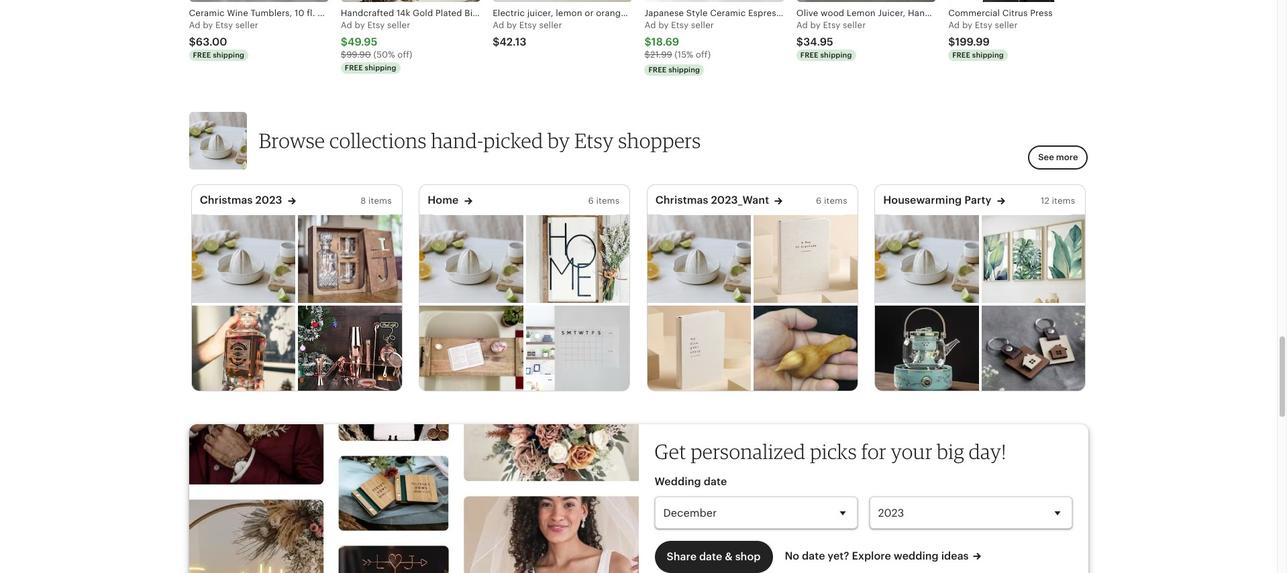 Task type: locate. For each thing, give the bounding box(es) containing it.
olive wood lemon juicer, hand made wooden lemon citrus lime juicer, lemon squeezer made in the holyland jerusalem image
[[797, 0, 937, 2]]

shipping down (15%
[[669, 66, 700, 74]]

items up modern farmhouse decor | modern home sign | wood signs | rustic decor | housewarming gift | home decor | mantel decor | farmhouse signs image
[[596, 196, 620, 206]]

d inside "a d b y etsy seller $ 49.95 $ 99.90 (50% off) free shipping"
[[347, 20, 352, 30]]

2 christmas from the left
[[656, 195, 709, 206]]

seller inside a d b y etsy seller $ 34.95 free shipping
[[843, 20, 866, 30]]

speckled white ceramic juicer - handmade citrus reamer - fresh orange juicer - handmade kitchen - stoneware pottery - ceramic housewares image down housewarming
[[876, 215, 979, 303]]

see
[[1039, 153, 1054, 163]]

5 a from the left
[[797, 20, 803, 30]]

etsy for 42.13
[[519, 20, 537, 30]]

y up "42.13"
[[512, 20, 517, 30]]

1 horizontal spatial christmas
[[656, 195, 709, 206]]

items right 12
[[1052, 196, 1076, 206]]

a inside the a d b y etsy seller $ 18.69 $ 21.99 (15% off) free shipping
[[645, 20, 651, 30]]

y inside 'a d b y etsy seller $ 63.00 free shipping'
[[208, 20, 213, 30]]

2 a from the left
[[341, 20, 347, 30]]

2023_want
[[711, 195, 769, 206]]

1 horizontal spatial 6
[[816, 196, 822, 206]]

2 d from the left
[[347, 20, 352, 30]]

y
[[208, 20, 213, 30], [360, 20, 365, 30], [512, 20, 517, 30], [664, 20, 669, 30], [816, 20, 821, 30], [968, 20, 973, 30]]

4 d from the left
[[651, 20, 656, 30]]

date right no
[[802, 551, 825, 563]]

day!
[[969, 440, 1007, 465]]

date for wedding
[[704, 477, 727, 488]]

3 y from the left
[[512, 20, 517, 30]]

big
[[937, 440, 965, 465]]

1 off) from the left
[[398, 50, 413, 60]]

christmas left the 2023
[[200, 195, 253, 206]]

d for 63.00
[[195, 20, 200, 30]]

wedding
[[655, 477, 701, 488]]

b up 63.00
[[203, 20, 209, 30]]

y up 63.00
[[208, 20, 213, 30]]

personalized whiskey glass decanter  - the perfect gift for him, boyfriend gift or wedding gift image
[[298, 215, 402, 303]]

date for no
[[802, 551, 825, 563]]

b inside a d b y etsy seller $ 34.95 free shipping
[[811, 20, 816, 30]]

2 speckled white ceramic juicer - handmade citrus reamer - fresh orange juicer - handmade kitchen - stoneware pottery - ceramic housewares image from the left
[[420, 215, 523, 303]]

y for 63.00
[[208, 20, 213, 30]]

browse collections hand-picked by etsy shoppers
[[259, 128, 701, 153]]

d up 49.95
[[347, 20, 352, 30]]

shipping inside "a d b y etsy seller $ 49.95 $ 99.90 (50% off) free shipping"
[[365, 64, 396, 72]]

wedding date
[[655, 477, 727, 488]]

2 off) from the left
[[696, 50, 711, 60]]

b down commercial on the right top of page
[[963, 20, 968, 30]]

1 horizontal spatial off)
[[696, 50, 711, 60]]

etsy inside a d b y etsy seller $ 34.95 free shipping
[[823, 20, 841, 30]]

no
[[785, 551, 800, 563]]

etsy up 49.95
[[367, 20, 385, 30]]

home
[[428, 195, 459, 206]]

shop
[[735, 552, 761, 564]]

5 d from the left
[[803, 20, 808, 30]]

commercial
[[949, 8, 1000, 18]]

see more link
[[1029, 146, 1088, 170]]

a d b y etsy seller $ 49.95 $ 99.90 (50% off) free shipping
[[341, 20, 413, 72]]

d inside a d b y etsy seller $ 42.13
[[499, 20, 504, 30]]

1 b from the left
[[203, 20, 209, 30]]

bath tray for tub / rustic home decor, wood bathtub caddy tray, bath tub tray wood, gift for women, self care gift, spa gift for bath lover image
[[420, 306, 523, 394]]

b for 63.00
[[203, 20, 209, 30]]

seller inside commercial citrus press a d b y etsy seller $ 199.99 free shipping
[[995, 20, 1018, 30]]

21.99
[[650, 50, 672, 60]]

shipping down 63.00
[[213, 51, 245, 59]]

d for 49.95
[[347, 20, 352, 30]]

2 b from the left
[[355, 20, 360, 30]]

seller
[[235, 20, 258, 30], [387, 20, 410, 30], [539, 20, 562, 30], [691, 20, 714, 30], [843, 20, 866, 30], [995, 20, 1018, 30]]

christmas 2023
[[200, 195, 282, 206]]

1 seller from the left
[[235, 20, 258, 30]]

b inside the a d b y etsy seller $ 18.69 $ 21.99 (15% off) free shipping
[[659, 20, 664, 30]]

housewarming party
[[884, 195, 992, 206]]

6 up day of gratitude journal - cotton - wellness journal, mindfulness gift, gratitude diary, daily journal, everyday journal image
[[816, 196, 822, 206]]

seller down 'electric juicer, lemon or orange squeezer, hexagram design, vintage citrus processor 80s, juice maker, juicer d 004' image
[[539, 20, 562, 30]]

picks
[[810, 440, 857, 465]]

date right wedding
[[704, 477, 727, 488]]

off)
[[398, 50, 413, 60], [696, 50, 711, 60]]

shipping down 199.99
[[973, 51, 1004, 59]]

off) right (15%
[[696, 50, 711, 60]]

y for 18.69
[[664, 20, 669, 30]]

seller down "japanese style ceramic espresso cup | espresso | ceramic | teaware | coffee lovers | japanese tea cups | coffee cups | coffee | tea" image
[[691, 20, 714, 30]]

d
[[195, 20, 200, 30], [347, 20, 352, 30], [499, 20, 504, 30], [651, 20, 656, 30], [803, 20, 808, 30], [954, 20, 960, 30]]

6 for home
[[588, 196, 594, 206]]

etsy inside a d b y etsy seller $ 42.13
[[519, 20, 537, 30]]

free down 99.90 at top
[[345, 64, 363, 72]]

2 items from the left
[[596, 196, 620, 206]]

a
[[189, 20, 195, 30], [341, 20, 347, 30], [493, 20, 499, 30], [645, 20, 651, 30], [797, 20, 803, 30], [949, 20, 955, 30]]

yet?
[[828, 551, 850, 563]]

a for 42.13
[[493, 20, 499, 30]]

seller down olive wood lemon juicer, hand made wooden lemon citrus lime juicer, lemon squeezer made in the holyland jerusalem 'image'
[[843, 20, 866, 30]]

4 speckled white ceramic juicer - handmade citrus reamer - fresh orange juicer - handmade kitchen - stoneware pottery - ceramic housewares image from the left
[[876, 215, 979, 303]]

etsy up 63.00
[[216, 20, 233, 30]]

6 up modern farmhouse decor | modern home sign | wood signs | rustic decor | housewarming gift | home decor | mantel decor | farmhouse signs image
[[588, 196, 594, 206]]

a inside a d b y etsy seller $ 42.13
[[493, 20, 499, 30]]

seller inside "a d b y etsy seller $ 49.95 $ 99.90 (50% off) free shipping"
[[387, 20, 410, 30]]

4 a from the left
[[645, 20, 651, 30]]

free
[[193, 51, 211, 59], [801, 51, 819, 59], [953, 51, 971, 59], [345, 64, 363, 72], [649, 66, 667, 74]]

etsy up "42.13"
[[519, 20, 537, 30]]

free inside the a d b y etsy seller $ 18.69 $ 21.99 (15% off) free shipping
[[649, 66, 667, 74]]

day of gratitude journal - cotton - wellness journal, mindfulness gift, gratitude diary, daily journal, everyday journal image
[[754, 215, 858, 303]]

christmas
[[200, 195, 253, 206], [656, 195, 709, 206]]

free down "34.95"
[[801, 51, 819, 59]]

y down commercial on the right top of page
[[968, 20, 973, 30]]

1 horizontal spatial 6 items
[[816, 196, 848, 206]]

date left &
[[699, 552, 723, 564]]

1 a from the left
[[189, 20, 195, 30]]

speckled white ceramic juicer - handmade citrus reamer - fresh orange juicer - handmade kitchen - stoneware pottery - ceramic housewares image for christmas 2023_want
[[648, 215, 751, 303]]

3 speckled white ceramic juicer - handmade citrus reamer - fresh orange juicer - handmade kitchen - stoneware pottery - ceramic housewares image from the left
[[648, 215, 751, 303]]

b for 18.69
[[659, 20, 664, 30]]

speckled white ceramic juicer - handmade citrus reamer - fresh orange juicer - handmade kitchen - stoneware pottery - ceramic housewares image down 'home'
[[420, 215, 523, 303]]

free down 199.99
[[953, 51, 971, 59]]

d inside a d b y etsy seller $ 34.95 free shipping
[[803, 20, 808, 30]]

d up 63.00
[[195, 20, 200, 30]]

christmas 2023_want
[[656, 195, 769, 206]]

b
[[203, 20, 209, 30], [355, 20, 360, 30], [507, 20, 512, 30], [659, 20, 664, 30], [811, 20, 816, 30], [963, 20, 968, 30]]

0 horizontal spatial off)
[[398, 50, 413, 60]]

4 b from the left
[[659, 20, 664, 30]]

6 a from the left
[[949, 20, 955, 30]]

your
[[891, 440, 933, 465]]

free inside commercial citrus press a d b y etsy seller $ 199.99 free shipping
[[953, 51, 971, 59]]

shipping down "34.95"
[[821, 51, 852, 59]]

d inside 'a d b y etsy seller $ 63.00 free shipping'
[[195, 20, 200, 30]]

date inside share date & shop button
[[699, 552, 723, 564]]

date inside no date yet? explore wedding ideas link
[[802, 551, 825, 563]]

press
[[1031, 8, 1053, 18]]

shipping down (50%
[[365, 64, 396, 72]]

etsy down commercial on the right top of page
[[975, 20, 993, 30]]

$ inside a d b y etsy seller $ 34.95 free shipping
[[797, 37, 804, 48]]

seller inside a d b y etsy seller $ 42.13
[[539, 20, 562, 30]]

b up "34.95"
[[811, 20, 816, 30]]

5 b from the left
[[811, 20, 816, 30]]

etsy inside "a d b y etsy seller $ 49.95 $ 99.90 (50% off) free shipping"
[[367, 20, 385, 30]]

d for 34.95
[[803, 20, 808, 30]]

seller down ceramic wine tumblers, 10 fl. oz, mugs without handles, hand thrown pottery image
[[235, 20, 258, 30]]

1 d from the left
[[195, 20, 200, 30]]

seller for 49.95
[[387, 20, 410, 30]]

free down '21.99'
[[649, 66, 667, 74]]

items right 8
[[368, 196, 392, 206]]

6 b from the left
[[963, 20, 968, 30]]

off) right (50%
[[398, 50, 413, 60]]

acrylic dry erase calendar w/ custom side section  #xx26 image
[[526, 306, 630, 394]]

explore
[[852, 551, 891, 563]]

34.95
[[804, 37, 834, 48]]

shipping inside a d b y etsy seller $ 34.95 free shipping
[[821, 51, 852, 59]]

(50%
[[374, 50, 395, 60]]

a d b y etsy seller $ 63.00 free shipping
[[189, 20, 258, 59]]

date
[[704, 477, 727, 488], [802, 551, 825, 563], [699, 552, 723, 564]]

a inside a d b y etsy seller $ 34.95 free shipping
[[797, 20, 803, 30]]

5 seller from the left
[[843, 20, 866, 30]]

1 items from the left
[[368, 196, 392, 206]]

etsy inside 'a d b y etsy seller $ 63.00 free shipping'
[[216, 20, 233, 30]]

speckled white ceramic juicer - handmade citrus reamer - fresh orange juicer - handmade kitchen - stoneware pottery - ceramic housewares image
[[192, 215, 296, 303], [420, 215, 523, 303], [648, 215, 751, 303], [876, 215, 979, 303]]

y up "34.95"
[[816, 20, 821, 30]]

b for 49.95
[[355, 20, 360, 30]]

63.00
[[196, 37, 227, 48]]

off) inside the a d b y etsy seller $ 18.69 $ 21.99 (15% off) free shipping
[[696, 50, 711, 60]]

$ inside 'a d b y etsy seller $ 63.00 free shipping'
[[189, 37, 196, 48]]

etsy inside the a d b y etsy seller $ 18.69 $ 21.99 (15% off) free shipping
[[671, 20, 689, 30]]

2 y from the left
[[360, 20, 365, 30]]

6 items for home
[[588, 196, 620, 206]]

1 6 items from the left
[[588, 196, 620, 206]]

more
[[1056, 153, 1078, 163]]

y inside the a d b y etsy seller $ 18.69 $ 21.99 (15% off) free shipping
[[664, 20, 669, 30]]

4 y from the left
[[664, 20, 669, 30]]

1 speckled white ceramic juicer - handmade citrus reamer - fresh orange juicer - handmade kitchen - stoneware pottery - ceramic housewares image from the left
[[192, 215, 296, 303]]

3 d from the left
[[499, 20, 504, 30]]

d inside the a d b y etsy seller $ 18.69 $ 21.99 (15% off) free shipping
[[651, 20, 656, 30]]

b up 18.69
[[659, 20, 664, 30]]

barware for him - custom gifts for dad - birthday gift - barware set – personalized whiskey decanter set – boyfriend gift, groomsmen gifts image
[[192, 306, 296, 394]]

a inside 'a d b y etsy seller $ 63.00 free shipping'
[[189, 20, 195, 30]]

seller for 42.13
[[539, 20, 562, 30]]

seller for 63.00
[[235, 20, 258, 30]]

etsy
[[216, 20, 233, 30], [367, 20, 385, 30], [519, 20, 537, 30], [671, 20, 689, 30], [823, 20, 841, 30], [975, 20, 993, 30], [575, 128, 614, 153]]

y for 49.95
[[360, 20, 365, 30]]

shipping
[[213, 51, 245, 59], [821, 51, 852, 59], [973, 51, 1004, 59], [365, 64, 396, 72], [669, 66, 700, 74]]

6 items up day of gratitude journal - cotton - wellness journal, mindfulness gift, gratitude diary, daily journal, everyday journal image
[[816, 196, 848, 206]]

a inside "a d b y etsy seller $ 49.95 $ 99.90 (50% off) free shipping"
[[341, 20, 347, 30]]

b inside "a d b y etsy seller $ 49.95 $ 99.90 (50% off) free shipping"
[[355, 20, 360, 30]]

printable tropical green leaves art set of 3. botanical greenery gallery wall art prints. modern nature wall art set image
[[982, 215, 1086, 303]]

6 seller from the left
[[995, 20, 1018, 30]]

for
[[862, 440, 887, 465]]

etsy up "34.95"
[[823, 20, 841, 30]]

6 y from the left
[[968, 20, 973, 30]]

d for 18.69
[[651, 20, 656, 30]]

0 horizontal spatial 6 items
[[588, 196, 620, 206]]

1 6 from the left
[[588, 196, 594, 206]]

0 horizontal spatial 6
[[588, 196, 594, 206]]

d up 18.69
[[651, 20, 656, 30]]

free down 63.00
[[193, 51, 211, 59]]

199.99
[[956, 37, 990, 48]]

seller down handcrafted 14k gold plated bird lemon squeezer | stainless steel juicer 120x40x30mm - limited edition (2 x pack) image
[[387, 20, 410, 30]]

y inside a d b y etsy seller $ 34.95 free shipping
[[816, 20, 821, 30]]

18.69
[[652, 37, 679, 48]]

y for 42.13
[[512, 20, 517, 30]]

shipping inside commercial citrus press a d b y etsy seller $ 199.99 free shipping
[[973, 51, 1004, 59]]

y up 49.95
[[360, 20, 365, 30]]

$
[[189, 37, 196, 48], [341, 37, 348, 48], [493, 37, 500, 48], [645, 37, 652, 48], [797, 37, 804, 48], [949, 37, 956, 48], [341, 50, 346, 60], [645, 50, 650, 60]]

y for 34.95
[[816, 20, 821, 30]]

etsy up 18.69
[[671, 20, 689, 30]]

3 b from the left
[[507, 20, 512, 30]]

share date & shop button
[[655, 542, 773, 574]]

seller for 18.69
[[691, 20, 714, 30]]

b inside 'a d b y etsy seller $ 63.00 free shipping'
[[203, 20, 209, 30]]

christmas for christmas 2023_want
[[656, 195, 709, 206]]

christmas left the 2023_want
[[656, 195, 709, 206]]

6 items for christmas 2023_want
[[816, 196, 848, 206]]

b inside a d b y etsy seller $ 42.13
[[507, 20, 512, 30]]

seller inside the a d b y etsy seller $ 18.69 $ 21.99 (15% off) free shipping
[[691, 20, 714, 30]]

0 horizontal spatial christmas
[[200, 195, 253, 206]]

no date yet? explore wedding ideas
[[785, 551, 969, 563]]

3 a from the left
[[493, 20, 499, 30]]

speckled white ceramic juicer - handmade citrus reamer - fresh orange juicer - handmade kitchen - stoneware pottery - ceramic housewares image down christmas 2023 on the left top of the page
[[192, 215, 296, 303]]

d up "34.95"
[[803, 20, 808, 30]]

6
[[588, 196, 594, 206], [816, 196, 822, 206]]

5 y from the left
[[816, 20, 821, 30]]

6 items
[[588, 196, 620, 206], [816, 196, 848, 206]]

d down commercial on the right top of page
[[954, 20, 960, 30]]

b up "42.13"
[[507, 20, 512, 30]]

seller for 34.95
[[843, 20, 866, 30]]

2 seller from the left
[[387, 20, 410, 30]]

share date & shop
[[667, 552, 761, 564]]

speckled white ceramic juicer - handmade citrus reamer - fresh orange juicer - handmade kitchen - stoneware pottery - ceramic housewares image down "christmas 2023_want"
[[648, 215, 751, 303]]

seller inside 'a d b y etsy seller $ 63.00 free shipping'
[[235, 20, 258, 30]]

seller down 'citrus'
[[995, 20, 1018, 30]]

4 items from the left
[[1052, 196, 1076, 206]]

y up 18.69
[[664, 20, 669, 30]]

3 items from the left
[[824, 196, 848, 206]]

y inside a d b y etsy seller $ 42.13
[[512, 20, 517, 30]]

citrus
[[1003, 8, 1028, 18]]

d up "42.13"
[[499, 20, 504, 30]]

2 6 items from the left
[[816, 196, 848, 206]]

1 christmas from the left
[[200, 195, 253, 206]]

items for 2023_want
[[824, 196, 848, 206]]

1 y from the left
[[208, 20, 213, 30]]

shipping inside 'a d b y etsy seller $ 63.00 free shipping'
[[213, 51, 245, 59]]

2 6 from the left
[[816, 196, 822, 206]]

items up day of gratitude journal - cotton - wellness journal, mindfulness gift, gratitude diary, daily journal, everyday journal image
[[824, 196, 848, 206]]

items
[[368, 196, 392, 206], [596, 196, 620, 206], [824, 196, 848, 206], [1052, 196, 1076, 206]]

a d b y etsy seller $ 34.95 free shipping
[[797, 20, 866, 59]]

a for 34.95
[[797, 20, 803, 30]]

6 items up modern farmhouse decor | modern home sign | wood signs | rustic decor | housewarming gift | home decor | mantel decor | farmhouse signs image
[[588, 196, 620, 206]]

3 seller from the left
[[539, 20, 562, 30]]

b up 49.95
[[355, 20, 360, 30]]

y inside "a d b y etsy seller $ 49.95 $ 99.90 (50% off) free shipping"
[[360, 20, 365, 30]]

house wooden keychain / home sweet home / personalized house keychain wood / personalized keychain/ engraved keychain / custom keychain image
[[982, 306, 1086, 394]]

6 d from the left
[[954, 20, 960, 30]]

off) inside "a d b y etsy seller $ 49.95 $ 99.90 (50% off) free shipping"
[[398, 50, 413, 60]]

get personalized picks for your big day!
[[655, 440, 1007, 465]]

4 seller from the left
[[691, 20, 714, 30]]



Task type: vqa. For each thing, say whether or not it's contained in the screenshot.
"No Date Yet? Explore Wedding Ideas" link
yes



Task type: describe. For each thing, give the bounding box(es) containing it.
12
[[1041, 196, 1050, 206]]

wedding
[[894, 551, 939, 563]]

a for 18.69
[[645, 20, 651, 30]]

6 for christmas 2023_want
[[816, 196, 822, 206]]

2023
[[255, 195, 282, 206]]

see more
[[1039, 153, 1078, 163]]

assortment of wedding items that are available on etsy image
[[189, 425, 639, 574]]

free inside "a d b y etsy seller $ 49.95 $ 99.90 (50% off) free shipping"
[[345, 64, 363, 72]]

a d b y etsy seller $ 18.69 $ 21.99 (15% off) free shipping
[[645, 20, 714, 74]]

etsy for 63.00
[[216, 20, 233, 30]]

picked
[[484, 128, 544, 153]]

a for 49.95
[[341, 20, 347, 30]]

ceramic wine tumblers, 10 fl. oz, mugs without handles, hand thrown pottery image
[[189, 0, 329, 2]]

my five year story journal cotton, one line a day journal, memory journal, mindfulness gift, wellness diary image
[[648, 306, 751, 394]]

collections
[[330, 128, 427, 153]]

99.90
[[346, 50, 371, 60]]

free inside 'a d b y etsy seller $ 63.00 free shipping'
[[193, 51, 211, 59]]

party
[[965, 195, 992, 206]]

(15%
[[675, 50, 694, 60]]

ideas
[[942, 551, 969, 563]]

electric juicer, lemon or orange squeezer, hexagram design, vintage citrus processor 80s, juice maker, juicer d 004 image
[[493, 0, 633, 2]]

etsy inside commercial citrus press a d b y etsy seller $ 199.99 free shipping
[[975, 20, 993, 30]]

japanese style ceramic espresso cup | espresso | ceramic | teaware | coffee lovers | japanese tea cups | coffee cups | coffee | tea image
[[645, 0, 785, 2]]

&
[[725, 552, 733, 564]]

free inside a d b y etsy seller $ 34.95 free shipping
[[801, 51, 819, 59]]

b for 42.13
[[507, 20, 512, 30]]

12 items
[[1041, 196, 1076, 206]]

browse
[[259, 128, 325, 153]]

$ inside commercial citrus press a d b y etsy seller $ 199.99 free shipping
[[949, 37, 956, 48]]

49.95
[[348, 37, 378, 48]]

b inside commercial citrus press a d b y etsy seller $ 199.99 free shipping
[[963, 20, 968, 30]]

pre christmas delivery | world's best & most luxurious cocktail shaker set with stand that truly stands out! image
[[298, 306, 402, 394]]

d inside commercial citrus press a d b y etsy seller $ 199.99 free shipping
[[954, 20, 960, 30]]

share
[[667, 552, 697, 564]]

etsy for 18.69
[[671, 20, 689, 30]]

by
[[548, 128, 570, 153]]

personalized
[[691, 440, 806, 465]]

y inside commercial citrus press a d b y etsy seller $ 199.99 free shipping
[[968, 20, 973, 30]]

commercial citrus press a d b y etsy seller $ 199.99 free shipping
[[949, 8, 1053, 59]]

off) for 18.69
[[696, 50, 711, 60]]

d for 42.13
[[499, 20, 504, 30]]

a inside commercial citrus press a d b y etsy seller $ 199.99 free shipping
[[949, 20, 955, 30]]

a for 63.00
[[189, 20, 195, 30]]

speckled white ceramic juicer - handmade citrus reamer - fresh orange juicer - handmade kitchen - stoneware pottery - ceramic housewares image for christmas 2023
[[192, 215, 296, 303]]

etsy for 49.95
[[367, 20, 385, 30]]

etsy for 34.95
[[823, 20, 841, 30]]

christmas for christmas 2023
[[200, 195, 253, 206]]

shoppers
[[618, 128, 701, 153]]

shipping inside the a d b y etsy seller $ 18.69 $ 21.99 (15% off) free shipping
[[669, 66, 700, 74]]

date for share
[[699, 552, 723, 564]]

commercial citrus press image
[[949, 0, 1088, 2]]

items for 2023
[[368, 196, 392, 206]]

speckled white ceramic juicer - handmade citrus reamer - fresh orange juicer - handmade kitchen - stoneware pottery - ceramic housewares image for housewarming party
[[876, 215, 979, 303]]

items for party
[[1052, 196, 1076, 206]]

housewarming
[[884, 195, 962, 206]]

$ inside a d b y etsy seller $ 42.13
[[493, 37, 500, 48]]

no date yet? explore wedding ideas link
[[785, 542, 981, 565]]

hand-
[[431, 128, 484, 153]]

etsy right by
[[575, 128, 614, 153]]

handcrafted 14k gold plated bird lemon squeezer | stainless steel juicer 120x40x30mm - limited edition (2 x pack) image
[[341, 0, 481, 2]]

a d b y etsy seller $ 42.13
[[493, 20, 562, 48]]

comfort bird wood carving image
[[754, 306, 858, 394]]

42.13
[[500, 37, 527, 48]]

explosion-proof high borosilicate glass boiling tea pot|tea steamer|electric pottery stove|thickened beam boiling kettle|mother's day gift image
[[876, 306, 979, 394]]

b for 34.95
[[811, 20, 816, 30]]

8 items
[[361, 196, 392, 206]]

off) for 49.95
[[398, 50, 413, 60]]

8
[[361, 196, 366, 206]]

modern farmhouse decor | modern home sign | wood signs | rustic decor | housewarming gift | home decor | mantel decor | farmhouse signs image
[[526, 215, 630, 303]]

get
[[655, 440, 687, 465]]

speckled white ceramic juicer - handmade citrus reamer - fresh orange juicer - handmade kitchen - stoneware pottery - ceramic housewares image for home
[[420, 215, 523, 303]]



